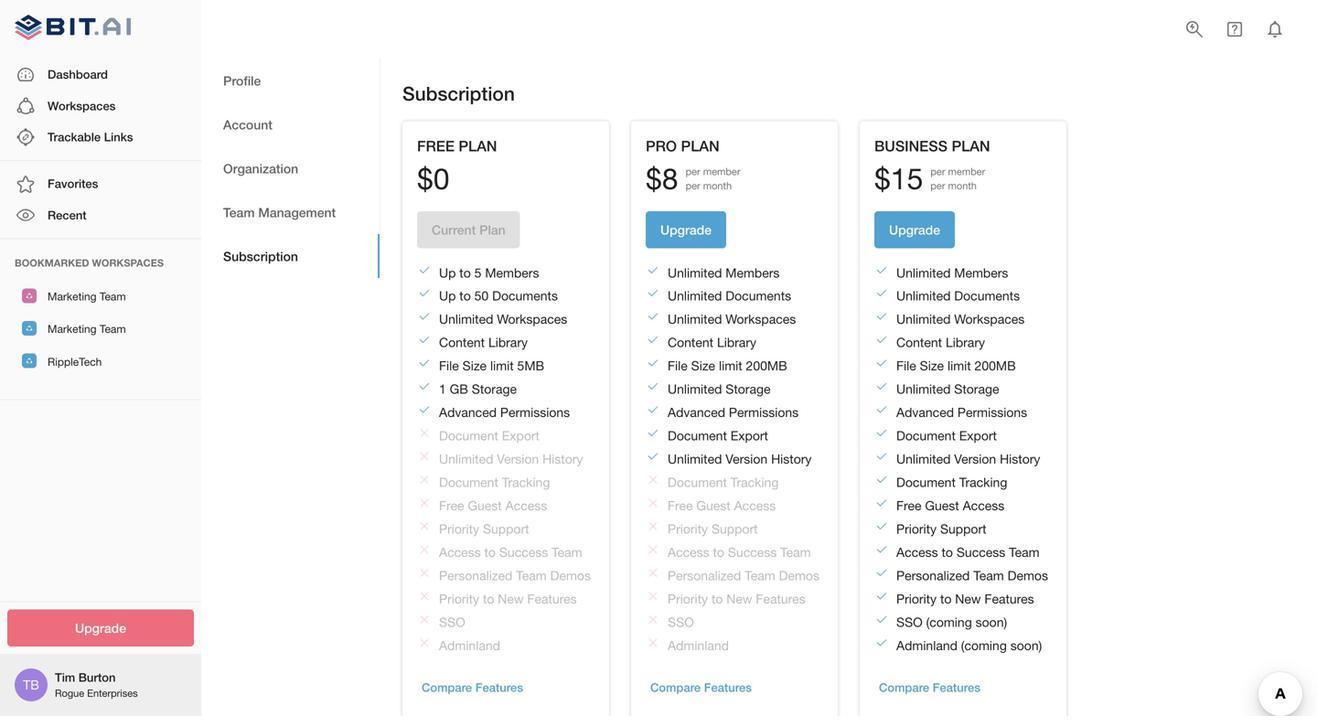 Task type: describe. For each thing, give the bounding box(es) containing it.
links
[[104, 130, 133, 144]]

tab list containing profile
[[201, 59, 380, 278]]

free for $15
[[896, 498, 922, 513]]

unlimited members for $8
[[668, 265, 780, 280]]

1 guest from the left
[[468, 498, 502, 513]]

unlimited documents for $15
[[896, 288, 1020, 303]]

file size limit 200mb for $15
[[896, 358, 1016, 373]]

sso for $8
[[668, 615, 694, 630]]

1 storage from the left
[[472, 382, 517, 397]]

1 tracking from the left
[[502, 475, 550, 490]]

unlimited workspaces for $0
[[439, 312, 567, 327]]

upgrade for $8
[[660, 222, 712, 237]]

personalized for $15
[[896, 568, 970, 583]]

file for $0
[[439, 358, 459, 373]]

business plan $15 per member per month
[[875, 137, 990, 196]]

marketing for second marketing team button from the bottom
[[48, 290, 97, 303]]

1 priority to new features from the left
[[439, 592, 577, 607]]

content for $8
[[668, 335, 714, 350]]

favorites button
[[0, 168, 201, 200]]

account link
[[201, 102, 380, 146]]

content for $0
[[439, 335, 485, 350]]

1 personalized from the left
[[439, 568, 513, 583]]

plan for $15
[[952, 137, 990, 154]]

members for $8
[[726, 265, 780, 280]]

5mb
[[517, 358, 544, 373]]

1 advanced permissions from the left
[[439, 405, 570, 420]]

version for $15
[[954, 452, 996, 467]]

1 compare features from the left
[[422, 681, 523, 695]]

tb
[[23, 677, 39, 692]]

workspaces inside button
[[48, 99, 116, 113]]

burton
[[78, 671, 116, 685]]

compare for $8
[[650, 681, 701, 695]]

workspaces for $8
[[726, 312, 796, 327]]

200mb for $8
[[746, 358, 787, 373]]

3 adminland from the left
[[896, 638, 958, 653]]

1 marketing team button from the top
[[0, 280, 201, 312]]

compare features for $15
[[879, 681, 981, 695]]

dashboard
[[48, 67, 108, 81]]

rippletech button
[[0, 345, 201, 377]]

compare features button for $15
[[875, 674, 985, 702]]

success for $15
[[957, 545, 1006, 560]]

1 priority support from the left
[[439, 522, 529, 537]]

access to success team for $8
[[668, 545, 811, 560]]

profile link
[[201, 59, 380, 102]]

tracking for $15
[[959, 475, 1008, 490]]

1 access to success team from the left
[[439, 545, 582, 560]]

trackable links button
[[0, 122, 201, 153]]

size for $8
[[691, 358, 715, 373]]

adminland (coming soon)
[[896, 638, 1042, 653]]

1 personalized team demos from the left
[[439, 568, 591, 583]]

gb
[[450, 382, 468, 397]]

2 marketing team from the top
[[48, 323, 126, 335]]

0 horizontal spatial upgrade
[[75, 621, 126, 636]]

unlimited workspaces for $15
[[896, 312, 1025, 327]]

1 free guest access from the left
[[439, 498, 547, 513]]

unlimited version history for $8
[[668, 452, 812, 467]]

priority support for $8
[[668, 522, 758, 537]]

up for up to 5 members
[[439, 265, 456, 280]]

permissions for $8
[[729, 405, 799, 420]]

document export for $8
[[668, 428, 768, 443]]

marketing for 1st marketing team button from the bottom
[[48, 323, 97, 335]]

support for $15
[[940, 522, 987, 537]]

limit for $0
[[490, 358, 514, 373]]

export for $8
[[731, 428, 768, 443]]

personalized team demos for $15
[[896, 568, 1048, 583]]

recent button
[[0, 200, 201, 231]]

recent
[[48, 208, 87, 222]]

account
[[223, 117, 273, 132]]

$0
[[417, 161, 450, 196]]

version for $8
[[726, 452, 768, 467]]

month for $8
[[703, 180, 732, 192]]

1 success from the left
[[499, 545, 548, 560]]

1 permissions from the left
[[500, 405, 570, 420]]

profile
[[223, 73, 261, 88]]

library for $8
[[717, 335, 756, 350]]

unlimited members for $15
[[896, 265, 1008, 280]]

new for $8
[[727, 592, 752, 607]]

1 document export from the left
[[439, 428, 540, 443]]

priority support for $15
[[896, 522, 987, 537]]

member for $8
[[703, 166, 741, 178]]

50
[[474, 288, 489, 303]]

tracking for $8
[[731, 475, 779, 490]]

storage for $15
[[954, 382, 999, 397]]

1 demos from the left
[[550, 568, 591, 583]]

(coming for sso
[[926, 615, 972, 630]]

(coming for adminland
[[961, 638, 1007, 653]]

3 sso from the left
[[896, 615, 923, 630]]

library for $0
[[488, 335, 528, 350]]

sso (coming soon)
[[896, 615, 1007, 630]]

200mb for $15
[[975, 358, 1016, 373]]

priority to new features for $15
[[896, 592, 1034, 607]]

1 history from the left
[[543, 452, 583, 467]]

sso for $0
[[439, 615, 465, 630]]

up for up to 50 documents
[[439, 288, 456, 303]]

guest for $8
[[696, 498, 731, 513]]

storage for $8
[[726, 382, 771, 397]]

business
[[875, 137, 948, 154]]

subscription link
[[201, 234, 380, 278]]

plan for $8
[[681, 137, 720, 154]]

trackable links
[[48, 130, 133, 144]]

organization link
[[201, 146, 380, 190]]

permissions for $15
[[958, 405, 1027, 420]]

file size limit 200mb for $8
[[668, 358, 787, 373]]

pro plan $8 per member per month
[[646, 137, 741, 196]]

rippletech
[[48, 355, 102, 368]]

guest for $15
[[925, 498, 959, 513]]

free guest access for $8
[[668, 498, 776, 513]]

advanced for $15
[[896, 405, 954, 420]]

upgrade button for $8
[[646, 211, 726, 248]]

document tracking for $15
[[896, 475, 1008, 490]]

up to 50 documents
[[439, 288, 558, 303]]

adminland for $8
[[668, 638, 729, 653]]

1 members from the left
[[485, 265, 539, 280]]

1 support from the left
[[483, 522, 529, 537]]

team management link
[[201, 190, 380, 234]]

1 horizontal spatial subscription
[[402, 82, 515, 105]]

trackable
[[48, 130, 101, 144]]

1 compare from the left
[[422, 681, 472, 695]]

1 compare features button from the left
[[417, 674, 528, 702]]

compare features for $8
[[650, 681, 752, 695]]



Task type: vqa. For each thing, say whether or not it's contained in the screenshot.
200MB for $8
yes



Task type: locate. For each thing, give the bounding box(es) containing it.
document tracking
[[439, 475, 550, 490], [668, 475, 779, 490], [896, 475, 1008, 490]]

document
[[439, 428, 498, 443], [668, 428, 727, 443], [896, 428, 956, 443], [439, 475, 498, 490], [668, 475, 727, 490], [896, 475, 956, 490]]

size for $0
[[463, 358, 487, 373]]

1 horizontal spatial priority to new features
[[668, 592, 806, 607]]

2 horizontal spatial sso
[[896, 615, 923, 630]]

workspaces
[[48, 99, 116, 113], [497, 312, 567, 327], [726, 312, 796, 327], [954, 312, 1025, 327]]

marketing team down bookmarked workspaces
[[48, 290, 126, 303]]

1 horizontal spatial compare features
[[650, 681, 752, 695]]

3 library from the left
[[946, 335, 985, 350]]

favorites
[[48, 177, 98, 191]]

0 horizontal spatial priority to new features
[[439, 592, 577, 607]]

1 horizontal spatial documents
[[726, 288, 791, 303]]

up left 50
[[439, 288, 456, 303]]

0 horizontal spatial unlimited storage
[[668, 382, 771, 397]]

3 size from the left
[[920, 358, 944, 373]]

1 marketing team from the top
[[48, 290, 126, 303]]

tim burton rogue enterprises
[[55, 671, 138, 699]]

1 vertical spatial soon)
[[1011, 638, 1042, 653]]

free
[[417, 137, 455, 154]]

limit
[[490, 358, 514, 373], [719, 358, 742, 373], [948, 358, 971, 373]]

0 horizontal spatial file size limit 200mb
[[668, 358, 787, 373]]

3 version from the left
[[954, 452, 996, 467]]

1 plan from the left
[[459, 137, 497, 154]]

1 horizontal spatial document tracking
[[668, 475, 779, 490]]

tab list
[[201, 59, 380, 278]]

priority to new features for $8
[[668, 592, 806, 607]]

sso
[[439, 615, 465, 630], [668, 615, 694, 630], [896, 615, 923, 630]]

1 horizontal spatial tracking
[[731, 475, 779, 490]]

1 horizontal spatial unlimited storage
[[896, 382, 999, 397]]

history for $15
[[1000, 452, 1040, 467]]

2 unlimited storage from the left
[[896, 382, 999, 397]]

3 storage from the left
[[954, 382, 999, 397]]

1 marketing from the top
[[48, 290, 97, 303]]

organization
[[223, 161, 298, 176]]

0 horizontal spatial unlimited version history
[[439, 452, 583, 467]]

0 horizontal spatial priority support
[[439, 522, 529, 537]]

tim
[[55, 671, 75, 685]]

0 vertical spatial soon)
[[976, 615, 1007, 630]]

1 horizontal spatial priority support
[[668, 522, 758, 537]]

1 horizontal spatial member
[[948, 166, 985, 178]]

demos for $15
[[1008, 568, 1048, 583]]

1 unlimited workspaces from the left
[[439, 312, 567, 327]]

1 horizontal spatial limit
[[719, 358, 742, 373]]

2 content library from the left
[[668, 335, 756, 350]]

features
[[527, 592, 577, 607], [756, 592, 806, 607], [985, 592, 1034, 607], [475, 681, 523, 695], [704, 681, 752, 695], [933, 681, 981, 695]]

1 up from the top
[[439, 265, 456, 280]]

3 access to success team from the left
[[896, 545, 1040, 560]]

unlimited version history for $15
[[896, 452, 1040, 467]]

0 horizontal spatial tracking
[[502, 475, 550, 490]]

1 horizontal spatial 200mb
[[975, 358, 1016, 373]]

2 horizontal spatial compare features button
[[875, 674, 985, 702]]

3 advanced permissions from the left
[[896, 405, 1027, 420]]

pro
[[646, 137, 677, 154]]

0 horizontal spatial advanced permissions
[[439, 405, 570, 420]]

new for $15
[[955, 592, 981, 607]]

month inside pro plan $8 per member per month
[[703, 180, 732, 192]]

1 version from the left
[[497, 452, 539, 467]]

2 horizontal spatial advanced
[[896, 405, 954, 420]]

2 personalized team demos from the left
[[668, 568, 820, 583]]

1 horizontal spatial sso
[[668, 615, 694, 630]]

2 document export from the left
[[668, 428, 768, 443]]

team
[[223, 205, 255, 220], [100, 290, 126, 303], [100, 323, 126, 335], [552, 545, 582, 560], [780, 545, 811, 560], [1009, 545, 1040, 560], [516, 568, 547, 583], [745, 568, 775, 583], [974, 568, 1004, 583]]

1 horizontal spatial export
[[731, 428, 768, 443]]

2 new from the left
[[727, 592, 752, 607]]

2 storage from the left
[[726, 382, 771, 397]]

0 horizontal spatial compare features button
[[417, 674, 528, 702]]

upgrade button for $15
[[875, 211, 955, 248]]

plan inside free plan $0
[[459, 137, 497, 154]]

2 unlimited version history from the left
[[668, 452, 812, 467]]

3 members from the left
[[954, 265, 1008, 280]]

upgrade button down $15
[[875, 211, 955, 248]]

1 unlimited members from the left
[[668, 265, 780, 280]]

3 permissions from the left
[[958, 405, 1027, 420]]

adminland for $0
[[439, 638, 500, 653]]

priority to new features
[[439, 592, 577, 607], [668, 592, 806, 607], [896, 592, 1034, 607]]

content library for $15
[[896, 335, 985, 350]]

2 horizontal spatial priority to new features
[[896, 592, 1034, 607]]

1 vertical spatial up
[[439, 288, 456, 303]]

1 horizontal spatial file
[[668, 358, 688, 373]]

2 file size limit 200mb from the left
[[896, 358, 1016, 373]]

2 horizontal spatial support
[[940, 522, 987, 537]]

3 personalized team demos from the left
[[896, 568, 1048, 583]]

upgrade down $15
[[889, 222, 940, 237]]

members
[[485, 265, 539, 280], [726, 265, 780, 280], [954, 265, 1008, 280]]

2 horizontal spatial limit
[[948, 358, 971, 373]]

tracking
[[502, 475, 550, 490], [731, 475, 779, 490], [959, 475, 1008, 490]]

2 horizontal spatial document tracking
[[896, 475, 1008, 490]]

5
[[474, 265, 482, 280]]

0 horizontal spatial success
[[499, 545, 548, 560]]

dashboard button
[[0, 59, 201, 90]]

unlimited
[[668, 265, 722, 280], [896, 265, 951, 280], [668, 288, 722, 303], [896, 288, 951, 303], [439, 312, 493, 327], [668, 312, 722, 327], [896, 312, 951, 327], [668, 382, 722, 397], [896, 382, 951, 397], [439, 452, 493, 467], [668, 452, 722, 467], [896, 452, 951, 467]]

compare features
[[422, 681, 523, 695], [650, 681, 752, 695], [879, 681, 981, 695]]

plan
[[459, 137, 497, 154], [681, 137, 720, 154], [952, 137, 990, 154]]

2 horizontal spatial compare features
[[879, 681, 981, 695]]

2 support from the left
[[712, 522, 758, 537]]

0 horizontal spatial guest
[[468, 498, 502, 513]]

1 horizontal spatial file size limit 200mb
[[896, 358, 1016, 373]]

1 library from the left
[[488, 335, 528, 350]]

0 horizontal spatial library
[[488, 335, 528, 350]]

0 horizontal spatial support
[[483, 522, 529, 537]]

3 advanced from the left
[[896, 405, 954, 420]]

unlimited workspaces
[[439, 312, 567, 327], [668, 312, 796, 327], [896, 312, 1025, 327]]

2 document tracking from the left
[[668, 475, 779, 490]]

demos
[[550, 568, 591, 583], [779, 568, 820, 583], [1008, 568, 1048, 583]]

upgrade button up burton
[[7, 610, 194, 647]]

content for $15
[[896, 335, 942, 350]]

month inside the business plan $15 per member per month
[[948, 180, 977, 192]]

free for $8
[[668, 498, 693, 513]]

(coming down sso (coming soon) on the right bottom of page
[[961, 638, 1007, 653]]

limit for $8
[[719, 358, 742, 373]]

0 horizontal spatial soon)
[[976, 615, 1007, 630]]

access to success team
[[439, 545, 582, 560], [668, 545, 811, 560], [896, 545, 1040, 560]]

0 vertical spatial subscription
[[402, 82, 515, 105]]

2 horizontal spatial upgrade
[[889, 222, 940, 237]]

support for $8
[[712, 522, 758, 537]]

0 horizontal spatial unlimited documents
[[668, 288, 791, 303]]

size for $15
[[920, 358, 944, 373]]

2 tracking from the left
[[731, 475, 779, 490]]

free
[[439, 498, 464, 513], [668, 498, 693, 513], [896, 498, 922, 513]]

file size limit 200mb
[[668, 358, 787, 373], [896, 358, 1016, 373]]

2 guest from the left
[[696, 498, 731, 513]]

demos for $8
[[779, 568, 820, 583]]

upgrade down $8
[[660, 222, 712, 237]]

1 horizontal spatial compare
[[650, 681, 701, 695]]

personalized for $8
[[668, 568, 741, 583]]

free plan $0
[[417, 137, 497, 196]]

rogue
[[55, 687, 84, 699]]

0 horizontal spatial size
[[463, 358, 487, 373]]

2 adminland from the left
[[668, 638, 729, 653]]

workspaces button
[[0, 90, 201, 122]]

unlimited documents for $8
[[668, 288, 791, 303]]

unlimited storage for $8
[[668, 382, 771, 397]]

0 horizontal spatial access to success team
[[439, 545, 582, 560]]

1 horizontal spatial history
[[771, 452, 812, 467]]

documents for $15
[[954, 288, 1020, 303]]

per
[[686, 166, 700, 178], [931, 166, 945, 178], [686, 180, 700, 192], [931, 180, 945, 192]]

0 horizontal spatial subscription
[[223, 249, 298, 264]]

1 horizontal spatial library
[[717, 335, 756, 350]]

2 horizontal spatial permissions
[[958, 405, 1027, 420]]

2 horizontal spatial export
[[959, 428, 997, 443]]

upgrade button down $8
[[646, 211, 726, 248]]

(coming up adminland (coming soon)
[[926, 615, 972, 630]]

file for $15
[[896, 358, 916, 373]]

month
[[703, 180, 732, 192], [948, 180, 977, 192]]

advanced permissions for $15
[[896, 405, 1027, 420]]

2 compare features from the left
[[650, 681, 752, 695]]

2 plan from the left
[[681, 137, 720, 154]]

2 documents from the left
[[726, 288, 791, 303]]

3 tracking from the left
[[959, 475, 1008, 490]]

content library for $8
[[668, 335, 756, 350]]

history
[[543, 452, 583, 467], [771, 452, 812, 467], [1000, 452, 1040, 467]]

content
[[439, 335, 485, 350], [668, 335, 714, 350], [896, 335, 942, 350]]

1 file from the left
[[439, 358, 459, 373]]

up to 5 members
[[439, 265, 539, 280]]

2 horizontal spatial adminland
[[896, 638, 958, 653]]

2 access to success team from the left
[[668, 545, 811, 560]]

success for $8
[[728, 545, 777, 560]]

upgrade for $15
[[889, 222, 940, 237]]

3 free from the left
[[896, 498, 922, 513]]

2 horizontal spatial upgrade button
[[875, 211, 955, 248]]

3 free guest access from the left
[[896, 498, 1005, 513]]

0 horizontal spatial sso
[[439, 615, 465, 630]]

1 sso from the left
[[439, 615, 465, 630]]

1 size from the left
[[463, 358, 487, 373]]

success
[[499, 545, 548, 560], [728, 545, 777, 560], [957, 545, 1006, 560]]

plan for $0
[[459, 137, 497, 154]]

free guest access
[[439, 498, 547, 513], [668, 498, 776, 513], [896, 498, 1005, 513]]

unlimited storage for $15
[[896, 382, 999, 397]]

2 export from the left
[[731, 428, 768, 443]]

1 unlimited storage from the left
[[668, 382, 771, 397]]

$8
[[646, 161, 678, 196]]

permissions
[[500, 405, 570, 420], [729, 405, 799, 420], [958, 405, 1027, 420]]

0 horizontal spatial history
[[543, 452, 583, 467]]

3 unlimited workspaces from the left
[[896, 312, 1025, 327]]

2 marketing from the top
[[48, 323, 97, 335]]

2 free guest access from the left
[[668, 498, 776, 513]]

marketing team button down bookmarked workspaces
[[0, 280, 201, 312]]

1 new from the left
[[498, 592, 524, 607]]

2 content from the left
[[668, 335, 714, 350]]

up
[[439, 265, 456, 280], [439, 288, 456, 303]]

document export for $15
[[896, 428, 997, 443]]

3 priority support from the left
[[896, 522, 987, 537]]

priority
[[439, 522, 479, 537], [668, 522, 708, 537], [896, 522, 937, 537], [439, 592, 479, 607], [668, 592, 708, 607], [896, 592, 937, 607]]

3 export from the left
[[959, 428, 997, 443]]

unlimited version history
[[439, 452, 583, 467], [668, 452, 812, 467], [896, 452, 1040, 467]]

subscription up the free
[[402, 82, 515, 105]]

1 200mb from the left
[[746, 358, 787, 373]]

0 horizontal spatial member
[[703, 166, 741, 178]]

2 advanced from the left
[[668, 405, 725, 420]]

0 horizontal spatial compare
[[422, 681, 472, 695]]

2 marketing team button from the top
[[0, 312, 201, 345]]

advanced permissions
[[439, 405, 570, 420], [668, 405, 799, 420], [896, 405, 1027, 420]]

1 horizontal spatial size
[[691, 358, 715, 373]]

2 horizontal spatial demos
[[1008, 568, 1048, 583]]

limit for $15
[[948, 358, 971, 373]]

member inside the business plan $15 per member per month
[[948, 166, 985, 178]]

2 horizontal spatial unlimited workspaces
[[896, 312, 1025, 327]]

2 priority to new features from the left
[[668, 592, 806, 607]]

0 horizontal spatial new
[[498, 592, 524, 607]]

file
[[439, 358, 459, 373], [668, 358, 688, 373], [896, 358, 916, 373]]

marketing
[[48, 290, 97, 303], [48, 323, 97, 335]]

file size limit 5mb
[[439, 358, 544, 373]]

1 horizontal spatial unlimited documents
[[896, 288, 1020, 303]]

month for $15
[[948, 180, 977, 192]]

month right $8
[[703, 180, 732, 192]]

0 vertical spatial marketing
[[48, 290, 97, 303]]

1
[[439, 382, 446, 397]]

2 unlimited workspaces from the left
[[668, 312, 796, 327]]

adminland
[[439, 638, 500, 653], [668, 638, 729, 653], [896, 638, 958, 653]]

export for $15
[[959, 428, 997, 443]]

advanced for $8
[[668, 405, 725, 420]]

member right $15
[[948, 166, 985, 178]]

documents
[[492, 288, 558, 303], [726, 288, 791, 303], [954, 288, 1020, 303]]

bookmarked workspaces
[[15, 257, 164, 269]]

history for $8
[[771, 452, 812, 467]]

2 limit from the left
[[719, 358, 742, 373]]

upgrade button
[[646, 211, 726, 248], [875, 211, 955, 248], [7, 610, 194, 647]]

advanced for $0
[[439, 405, 497, 420]]

0 horizontal spatial document export
[[439, 428, 540, 443]]

0 horizontal spatial content
[[439, 335, 485, 350]]

3 new from the left
[[955, 592, 981, 607]]

marketing team up rippletech
[[48, 323, 126, 335]]

marketing down bookmarked workspaces
[[48, 290, 97, 303]]

member inside pro plan $8 per member per month
[[703, 166, 741, 178]]

unlimited storage
[[668, 382, 771, 397], [896, 382, 999, 397]]

unlimited members
[[668, 265, 780, 280], [896, 265, 1008, 280]]

member right $8
[[703, 166, 741, 178]]

3 success from the left
[[957, 545, 1006, 560]]

1 export from the left
[[502, 428, 540, 443]]

unlimited workspaces for $8
[[668, 312, 796, 327]]

3 file from the left
[[896, 358, 916, 373]]

2 members from the left
[[726, 265, 780, 280]]

1 document tracking from the left
[[439, 475, 550, 490]]

marketing up rippletech
[[48, 323, 97, 335]]

1 gb storage
[[439, 382, 517, 397]]

0 horizontal spatial limit
[[490, 358, 514, 373]]

2 free from the left
[[668, 498, 693, 513]]

1 vertical spatial subscription
[[223, 249, 298, 264]]

3 compare features button from the left
[[875, 674, 985, 702]]

advanced permissions for $8
[[668, 405, 799, 420]]

1 documents from the left
[[492, 288, 558, 303]]

0 horizontal spatial unlimited members
[[668, 265, 780, 280]]

2 horizontal spatial library
[[946, 335, 985, 350]]

0 horizontal spatial members
[[485, 265, 539, 280]]

3 document export from the left
[[896, 428, 997, 443]]

1 horizontal spatial upgrade
[[660, 222, 712, 237]]

200mb
[[746, 358, 787, 373], [975, 358, 1016, 373]]

2 horizontal spatial documents
[[954, 288, 1020, 303]]

plan right business
[[952, 137, 990, 154]]

2 member from the left
[[948, 166, 985, 178]]

up left 5
[[439, 265, 456, 280]]

0 vertical spatial (coming
[[926, 615, 972, 630]]

personalized team demos
[[439, 568, 591, 583], [668, 568, 820, 583], [896, 568, 1048, 583]]

0 horizontal spatial unlimited workspaces
[[439, 312, 567, 327]]

bookmarked
[[15, 257, 89, 269]]

file for $8
[[668, 358, 688, 373]]

(coming
[[926, 615, 972, 630], [961, 638, 1007, 653]]

1 file size limit 200mb from the left
[[668, 358, 787, 373]]

2 file from the left
[[668, 358, 688, 373]]

2 horizontal spatial new
[[955, 592, 981, 607]]

compare for $15
[[879, 681, 930, 695]]

0 horizontal spatial demos
[[550, 568, 591, 583]]

2 horizontal spatial advanced permissions
[[896, 405, 1027, 420]]

enterprises
[[87, 687, 138, 699]]

1 horizontal spatial free guest access
[[668, 498, 776, 513]]

access
[[505, 498, 547, 513], [734, 498, 776, 513], [963, 498, 1005, 513], [439, 545, 481, 560], [668, 545, 710, 560], [896, 545, 938, 560]]

2 horizontal spatial content
[[896, 335, 942, 350]]

content library for $0
[[439, 335, 528, 350]]

soon) for sso (coming soon)
[[976, 615, 1007, 630]]

2 horizontal spatial members
[[954, 265, 1008, 280]]

document tracking for $8
[[668, 475, 779, 490]]

0 horizontal spatial permissions
[[500, 405, 570, 420]]

2 compare features button from the left
[[646, 674, 757, 702]]

3 content library from the left
[[896, 335, 985, 350]]

team management
[[223, 205, 336, 220]]

1 horizontal spatial version
[[726, 452, 768, 467]]

marketing team
[[48, 290, 126, 303], [48, 323, 126, 335]]

unlimited documents
[[668, 288, 791, 303], [896, 288, 1020, 303]]

subscription down the team management
[[223, 249, 298, 264]]

1 horizontal spatial personalized team demos
[[668, 568, 820, 583]]

0 horizontal spatial upgrade button
[[7, 610, 194, 647]]

2 compare from the left
[[650, 681, 701, 695]]

members for $15
[[954, 265, 1008, 280]]

2 history from the left
[[771, 452, 812, 467]]

library for $15
[[946, 335, 985, 350]]

compare features button for $8
[[646, 674, 757, 702]]

1 horizontal spatial storage
[[726, 382, 771, 397]]

access to success team for $15
[[896, 545, 1040, 560]]

0 horizontal spatial adminland
[[439, 638, 500, 653]]

to
[[459, 265, 471, 280], [459, 288, 471, 303], [484, 545, 496, 560], [713, 545, 724, 560], [942, 545, 953, 560], [483, 592, 494, 607], [712, 592, 723, 607], [940, 592, 952, 607]]

plan right the free
[[459, 137, 497, 154]]

soon) for adminland (coming soon)
[[1011, 638, 1042, 653]]

1 free from the left
[[439, 498, 464, 513]]

1 horizontal spatial permissions
[[729, 405, 799, 420]]

marketing team button up rippletech
[[0, 312, 201, 345]]

0 horizontal spatial documents
[[492, 288, 558, 303]]

2 up from the top
[[439, 288, 456, 303]]

upgrade up burton
[[75, 621, 126, 636]]

support
[[483, 522, 529, 537], [712, 522, 758, 537], [940, 522, 987, 537]]

library
[[488, 335, 528, 350], [717, 335, 756, 350], [946, 335, 985, 350]]

1 adminland from the left
[[439, 638, 500, 653]]

personalized team demos for $8
[[668, 568, 820, 583]]

document export
[[439, 428, 540, 443], [668, 428, 768, 443], [896, 428, 997, 443]]

team inside tab list
[[223, 205, 255, 220]]

workspaces
[[92, 257, 164, 269]]

0 vertical spatial marketing team
[[48, 290, 126, 303]]

1 horizontal spatial demos
[[779, 568, 820, 583]]

1 horizontal spatial support
[[712, 522, 758, 537]]

2 horizontal spatial access to success team
[[896, 545, 1040, 560]]

priority support
[[439, 522, 529, 537], [668, 522, 758, 537], [896, 522, 987, 537]]

member
[[703, 166, 741, 178], [948, 166, 985, 178]]

0 horizontal spatial personalized team demos
[[439, 568, 591, 583]]

2 horizontal spatial unlimited version history
[[896, 452, 1040, 467]]

2 library from the left
[[717, 335, 756, 350]]

compare
[[422, 681, 472, 695], [650, 681, 701, 695], [879, 681, 930, 695]]

2 horizontal spatial compare
[[879, 681, 930, 695]]

version
[[497, 452, 539, 467], [726, 452, 768, 467], [954, 452, 996, 467]]

0 horizontal spatial 200mb
[[746, 358, 787, 373]]

member for $15
[[948, 166, 985, 178]]

plan inside pro plan $8 per member per month
[[681, 137, 720, 154]]

3 priority to new features from the left
[[896, 592, 1034, 607]]

plan right pro
[[681, 137, 720, 154]]

plan inside the business plan $15 per member per month
[[952, 137, 990, 154]]

$15
[[875, 161, 923, 196]]

1 horizontal spatial free
[[668, 498, 693, 513]]

documents for $8
[[726, 288, 791, 303]]

1 vertical spatial marketing
[[48, 323, 97, 335]]

0 horizontal spatial compare features
[[422, 681, 523, 695]]

month right $15
[[948, 180, 977, 192]]

2 horizontal spatial document export
[[896, 428, 997, 443]]

compare features button
[[417, 674, 528, 702], [646, 674, 757, 702], [875, 674, 985, 702]]

free guest access for $15
[[896, 498, 1005, 513]]

guest
[[468, 498, 502, 513], [696, 498, 731, 513], [925, 498, 959, 513]]

workspaces for $0
[[497, 312, 567, 327]]

1 horizontal spatial personalized
[[668, 568, 741, 583]]

2 version from the left
[[726, 452, 768, 467]]

management
[[258, 205, 336, 220]]

3 document tracking from the left
[[896, 475, 1008, 490]]

3 content from the left
[[896, 335, 942, 350]]

3 personalized from the left
[[896, 568, 970, 583]]

advanced
[[439, 405, 497, 420], [668, 405, 725, 420], [896, 405, 954, 420]]

1 unlimited version history from the left
[[439, 452, 583, 467]]



